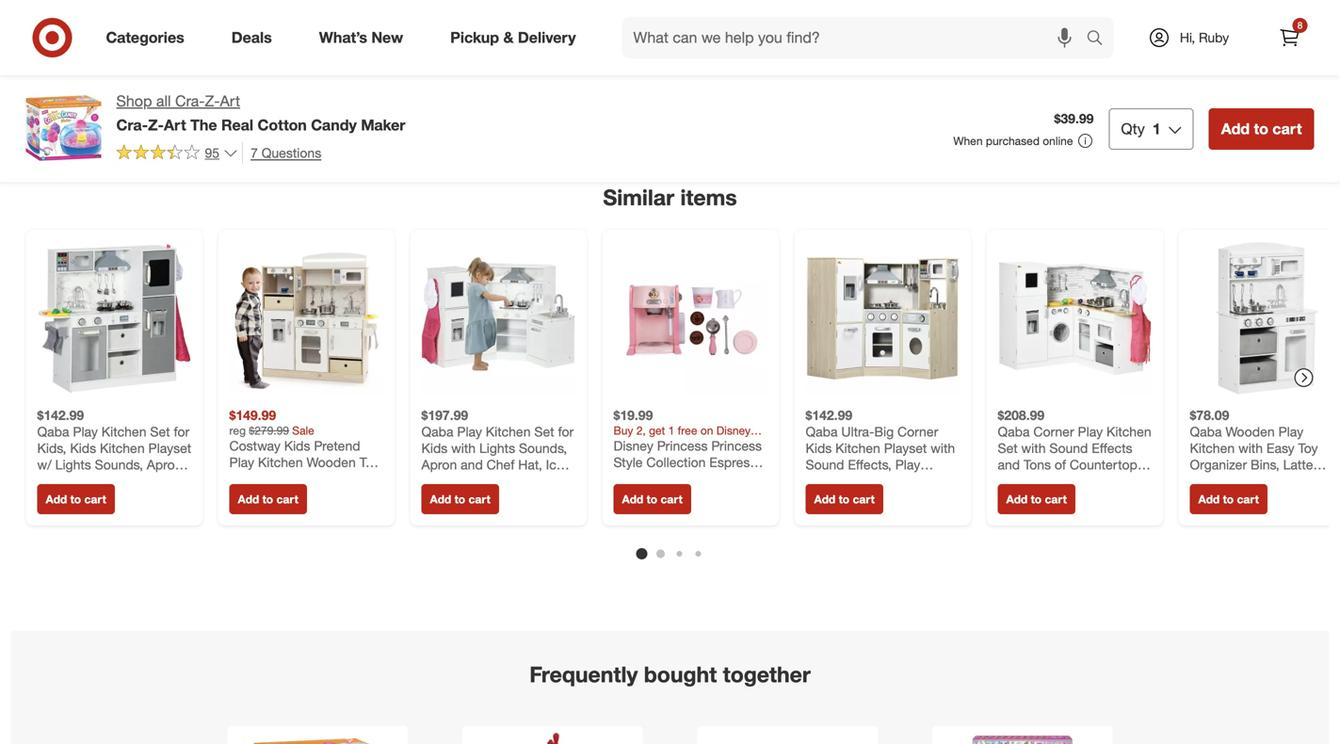 Task type: locate. For each thing, give the bounding box(es) containing it.
$142.99
[[37, 407, 84, 423], [806, 407, 853, 423]]

1 horizontal spatial princess
[[712, 438, 762, 454]]

add for qaba corner play kitchen set with sound effects and tons of countertop space, kids kitchen with washing machine, food toys, ice maker, ages 3-6, white "image"
[[1007, 492, 1028, 506]]

disney
[[614, 438, 654, 454]]

categories
[[106, 28, 184, 47]]

candy
[[311, 116, 357, 134]]

art down all
[[164, 116, 186, 134]]

1 vertical spatial art
[[164, 116, 186, 134]]

art up real
[[220, 92, 240, 110]]

$78.09 link
[[1190, 241, 1340, 473]]

frequently bought together
[[530, 661, 811, 688]]

frequently
[[530, 661, 638, 688]]

0 horizontal spatial $142.99 link
[[37, 241, 192, 473]]

1 horizontal spatial $142.99 link
[[806, 241, 960, 473]]

0 vertical spatial cra-
[[175, 92, 205, 110]]

maker
[[361, 116, 406, 134], [614, 471, 650, 487]]

1
[[1153, 119, 1161, 138]]

cart
[[1273, 119, 1302, 138], [84, 492, 106, 506], [276, 492, 298, 506], [469, 492, 491, 506], [661, 492, 683, 506], [853, 492, 875, 506], [1045, 492, 1067, 506], [1237, 492, 1259, 506]]

qty
[[1121, 119, 1145, 138]]

image of cra-z-art the real cotton candy maker image
[[26, 90, 101, 166]]

1 vertical spatial maker
[[614, 471, 650, 487]]

cart for costway kids pretend play kitchen wooden toy playset with led lighting & coffee maker image
[[276, 492, 298, 506]]

espresso
[[710, 454, 764, 471]]

add to cart button for qaba ultra-big corner kids kitchen playset with sound effects, play kitchen with stainless steel cooking toys for ages 3-6 with phone, ice maker image
[[806, 484, 883, 514]]

$142.99 link
[[37, 241, 192, 473], [806, 241, 960, 473]]

0 vertical spatial maker
[[361, 116, 406, 134]]

0 horizontal spatial $142.99
[[37, 407, 84, 423]]

$197.99 link
[[422, 241, 576, 473]]

cart for qaba play kitchen set for kids with lights sounds, apron and chef hat, ice maker, utensils, range hood, microwave, for aged 3-6 years old image
[[469, 492, 491, 506]]

qaba corner play kitchen set with sound effects and tons of countertop space, kids kitchen with washing machine, food toys, ice maker, ages 3-6, white image
[[998, 241, 1153, 396]]

online
[[1043, 134, 1073, 148]]

add to cart button for qaba wooden play kitchen with easy toy organizer bins, latte maker pretend play kitchen set with stove sound effects, preschool toy playset "image"
[[1190, 484, 1268, 514]]

hi, ruby
[[1180, 29, 1229, 46]]

1 horizontal spatial z-
[[205, 92, 220, 110]]

2 $142.99 from the left
[[806, 407, 853, 423]]

$279.99
[[249, 423, 289, 438]]

princess right collection
[[712, 438, 762, 454]]

1 horizontal spatial cra-
[[175, 92, 205, 110]]

1 horizontal spatial art
[[220, 92, 240, 110]]

add to cart for qaba corner play kitchen set with sound effects and tons of countertop space, kids kitchen with washing machine, food toys, ice maker, ages 3-6, white "image"
[[1007, 492, 1067, 506]]

costway kids pretend play kitchen wooden toy playset with led lighting & coffee maker image
[[229, 241, 384, 396]]

1 vertical spatial z-
[[148, 116, 164, 134]]

shop
[[116, 92, 152, 110]]

add for qaba ultra-big corner kids kitchen playset with sound effects, play kitchen with stainless steel cooking toys for ages 3-6 with phone, ice maker image
[[814, 492, 836, 506]]

to for costway kids pretend play kitchen wooden toy playset with led lighting & coffee maker image
[[262, 492, 273, 506]]

questions
[[262, 144, 321, 161]]

purchased
[[986, 134, 1040, 148]]

0 horizontal spatial maker
[[361, 116, 406, 134]]

when purchased online
[[954, 134, 1073, 148]]

all
[[156, 92, 171, 110]]

1 $142.99 from the left
[[37, 407, 84, 423]]

add to cart for qaba ultra-big corner kids kitchen playset with sound effects, play kitchen with stainless steel cooking toys for ages 3-6 with phone, ice maker image
[[814, 492, 875, 506]]

region
[[11, 39, 1340, 744]]

add for qaba wooden play kitchen with easy toy organizer bins, latte maker pretend play kitchen set with stove sound effects, preschool toy playset "image"
[[1199, 492, 1220, 506]]

add to cart button for disney princess princess style collection espresso maker image
[[614, 484, 691, 514]]

art
[[220, 92, 240, 110], [164, 116, 186, 134]]

snoopy sno-cone machine image
[[489, 730, 617, 744]]

add to cart button
[[1209, 108, 1315, 150], [37, 484, 115, 514], [229, 484, 307, 514], [422, 484, 499, 514], [614, 484, 691, 514], [806, 484, 883, 514], [998, 484, 1076, 514], [1190, 484, 1268, 514]]

search
[[1078, 30, 1123, 49]]

princess right disney
[[657, 438, 708, 454]]

cra-
[[175, 92, 205, 110], [116, 116, 148, 134]]

7
[[251, 144, 258, 161]]

add
[[1221, 119, 1250, 138], [46, 492, 67, 506], [238, 492, 259, 506], [430, 492, 451, 506], [622, 492, 644, 506], [814, 492, 836, 506], [1007, 492, 1028, 506], [1199, 492, 1220, 506]]

princess
[[657, 438, 708, 454], [712, 438, 762, 454]]

z-
[[205, 92, 220, 110], [148, 116, 164, 134]]

add to cart
[[1221, 119, 1302, 138], [46, 492, 106, 506], [238, 492, 298, 506], [430, 492, 491, 506], [622, 492, 683, 506], [814, 492, 875, 506], [1007, 492, 1067, 506], [1199, 492, 1259, 506]]

new
[[371, 28, 403, 47]]

add to cart button for the qaba play kitchen set for kids, kids kitchen playset w/ lights sounds, apron and chef hat, ice maker, microwave, towel rack, for 3-6 years, white image
[[37, 484, 115, 514]]

1 horizontal spatial maker
[[614, 471, 650, 487]]

style
[[614, 454, 643, 471]]

&
[[504, 28, 514, 47]]

disney princess princess style collection espresso maker image
[[614, 241, 768, 396]]

z- down all
[[148, 116, 164, 134]]

1 horizontal spatial $142.99
[[806, 407, 853, 423]]

hi,
[[1180, 29, 1195, 46]]

95 link
[[116, 142, 238, 165]]

maker inside 'shop all cra-z-art cra-z-art the real cotton candy maker'
[[361, 116, 406, 134]]

$39.99
[[1055, 110, 1094, 127]]

maker down disney
[[614, 471, 650, 487]]

deals link
[[215, 17, 296, 58]]

pickup
[[450, 28, 499, 47]]

cool maker go glam u-nique nail salon image
[[959, 730, 1087, 744]]

shop all cra-z-art cra-z-art the real cotton candy maker
[[116, 92, 406, 134]]

cra- down shop
[[116, 116, 148, 134]]

cotton
[[258, 116, 307, 134]]

maker right the candy
[[361, 116, 406, 134]]

add for qaba play kitchen set for kids with lights sounds, apron and chef hat, ice maker, utensils, range hood, microwave, for aged 3-6 years old image
[[430, 492, 451, 506]]

z- up the
[[205, 92, 220, 110]]

similar items
[[603, 184, 737, 210]]

$149.99 reg $279.99 sale
[[229, 407, 314, 438]]

cart for qaba wooden play kitchen with easy toy organizer bins, latte maker pretend play kitchen set with stove sound effects, preschool toy playset "image"
[[1237, 492, 1259, 506]]

0 horizontal spatial cra-
[[116, 116, 148, 134]]

cra- right all
[[175, 92, 205, 110]]

cart for qaba ultra-big corner kids kitchen playset with sound effects, play kitchen with stainless steel cooking toys for ages 3-6 with phone, ice maker image
[[853, 492, 875, 506]]

add to cart button for qaba play kitchen set for kids with lights sounds, apron and chef hat, ice maker, utensils, range hood, microwave, for aged 3-6 years old image
[[422, 484, 499, 514]]

to
[[1254, 119, 1269, 138], [70, 492, 81, 506], [262, 492, 273, 506], [455, 492, 465, 506], [647, 492, 658, 506], [839, 492, 850, 506], [1031, 492, 1042, 506], [1223, 492, 1234, 506]]

0 horizontal spatial princess
[[657, 438, 708, 454]]

8
[[1298, 19, 1303, 31]]

what's new link
[[303, 17, 427, 58]]

pickup & delivery link
[[434, 17, 600, 58]]

to for qaba corner play kitchen set with sound effects and tons of countertop space, kids kitchen with washing machine, food toys, ice maker, ages 3-6, white "image"
[[1031, 492, 1042, 506]]

0 horizontal spatial art
[[164, 116, 186, 134]]

search button
[[1078, 17, 1123, 62]]



Task type: vqa. For each thing, say whether or not it's contained in the screenshot.
Color button
no



Task type: describe. For each thing, give the bounding box(es) containing it.
0 horizontal spatial z-
[[148, 116, 164, 134]]

advertisement region
[[11, 39, 1330, 149]]

95
[[205, 144, 220, 161]]

add to cart for disney princess princess style collection espresso maker image
[[622, 492, 683, 506]]

add for the qaba play kitchen set for kids, kids kitchen playset w/ lights sounds, apron and chef hat, ice maker, microwave, towel rack, for 3-6 years, white image
[[46, 492, 67, 506]]

7 questions link
[[242, 142, 321, 164]]

add for costway kids pretend play kitchen wooden toy playset with led lighting & coffee maker image
[[238, 492, 259, 506]]

cart for qaba corner play kitchen set with sound effects and tons of countertop space, kids kitchen with washing machine, food toys, ice maker, ages 3-6, white "image"
[[1045, 492, 1067, 506]]

to for disney princess princess style collection espresso maker image
[[647, 492, 658, 506]]

add to cart for the qaba play kitchen set for kids, kids kitchen playset w/ lights sounds, apron and chef hat, ice maker, microwave, towel rack, for 3-6 years, white image
[[46, 492, 106, 506]]

qaba play kitchen set for kids, kids kitchen playset w/ lights sounds, apron and chef hat, ice maker, microwave, towel rack, for 3-6 years, white image
[[37, 241, 192, 396]]

qaba ultra-big corner kids kitchen playset with sound effects, play kitchen with stainless steel cooking toys for ages 3-6 with phone, ice maker image
[[806, 241, 960, 396]]

1 princess from the left
[[657, 438, 708, 454]]

sale
[[292, 423, 314, 438]]

cart for disney princess princess style collection espresso maker image
[[661, 492, 683, 506]]

cart for the qaba play kitchen set for kids, kids kitchen playset w/ lights sounds, apron and chef hat, ice maker, microwave, towel rack, for 3-6 years, white image
[[84, 492, 106, 506]]

0 vertical spatial art
[[220, 92, 240, 110]]

what's new
[[319, 28, 403, 47]]

collection
[[647, 454, 706, 471]]

sponsored
[[1274, 150, 1330, 164]]

$142.99 for qaba ultra-big corner kids kitchen playset with sound effects, play kitchen with stainless steel cooking toys for ages 3-6 with phone, ice maker image
[[806, 407, 853, 423]]

what's
[[319, 28, 367, 47]]

to for qaba play kitchen set for kids with lights sounds, apron and chef hat, ice maker, utensils, range hood, microwave, for aged 3-6 years old image
[[455, 492, 465, 506]]

0 vertical spatial z-
[[205, 92, 220, 110]]

bought
[[644, 661, 717, 688]]

items
[[681, 184, 737, 210]]

together
[[723, 661, 811, 688]]

add to cart for costway kids pretend play kitchen wooden toy playset with led lighting & coffee maker image
[[238, 492, 298, 506]]

$208.99 link
[[998, 241, 1153, 473]]

$19.99
[[614, 407, 653, 423]]

$78.09
[[1190, 407, 1230, 423]]

add for disney princess princess style collection espresso maker image
[[622, 492, 644, 506]]

add to cart button for costway kids pretend play kitchen wooden toy playset with led lighting & coffee maker image
[[229, 484, 307, 514]]

$208.99
[[998, 407, 1045, 423]]

real
[[221, 116, 253, 134]]

delivery
[[518, 28, 576, 47]]

deals
[[231, 28, 272, 47]]

8 link
[[1269, 17, 1311, 58]]

when
[[954, 134, 983, 148]]

2 $142.99 link from the left
[[806, 241, 960, 473]]

$142.99 for the qaba play kitchen set for kids, kids kitchen playset w/ lights sounds, apron and chef hat, ice maker, microwave, towel rack, for 3-6 years, white image
[[37, 407, 84, 423]]

2 princess from the left
[[712, 438, 762, 454]]

1 vertical spatial cra-
[[116, 116, 148, 134]]

qaba wooden play kitchen with easy toy organizer bins, latte maker pretend play kitchen set with stove sound effects, preschool toy playset image
[[1190, 241, 1340, 396]]

to for qaba ultra-big corner kids kitchen playset with sound effects, play kitchen with stainless steel cooking toys for ages 3-6 with phone, ice maker image
[[839, 492, 850, 506]]

region containing similar items
[[11, 39, 1340, 744]]

cra-z-art the real cotton candy maker image
[[254, 730, 382, 744]]

What can we help you find? suggestions appear below search field
[[622, 17, 1091, 58]]

maker inside disney princess princess style collection espresso maker
[[614, 471, 650, 487]]

to for the qaba play kitchen set for kids, kids kitchen playset w/ lights sounds, apron and chef hat, ice maker, microwave, towel rack, for 3-6 years, white image
[[70, 492, 81, 506]]

similar
[[603, 184, 675, 210]]

the
[[190, 116, 217, 134]]

ruby
[[1199, 29, 1229, 46]]

add to cart for qaba play kitchen set for kids with lights sounds, apron and chef hat, ice maker, utensils, range hood, microwave, for aged 3-6 years old image
[[430, 492, 491, 506]]

qty 1
[[1121, 119, 1161, 138]]

qaba play kitchen set for kids with lights sounds, apron and chef hat, ice maker, utensils, range hood, microwave, for aged 3-6 years old image
[[422, 241, 576, 396]]

add to cart button for qaba corner play kitchen set with sound effects and tons of countertop space, kids kitchen with washing machine, food toys, ice maker, ages 3-6, white "image"
[[998, 484, 1076, 514]]

add to cart for qaba wooden play kitchen with easy toy organizer bins, latte maker pretend play kitchen set with stove sound effects, preschool toy playset "image"
[[1199, 492, 1259, 506]]

$149.99
[[229, 407, 276, 423]]

pickup & delivery
[[450, 28, 576, 47]]

7 questions
[[251, 144, 321, 161]]

to for qaba wooden play kitchen with easy toy organizer bins, latte maker pretend play kitchen set with stove sound effects, preschool toy playset "image"
[[1223, 492, 1234, 506]]

$197.99
[[422, 407, 468, 423]]

1 $142.99 link from the left
[[37, 241, 192, 473]]

disney princess princess style collection espresso maker
[[614, 438, 764, 487]]

reg
[[229, 423, 246, 438]]

categories link
[[90, 17, 208, 58]]



